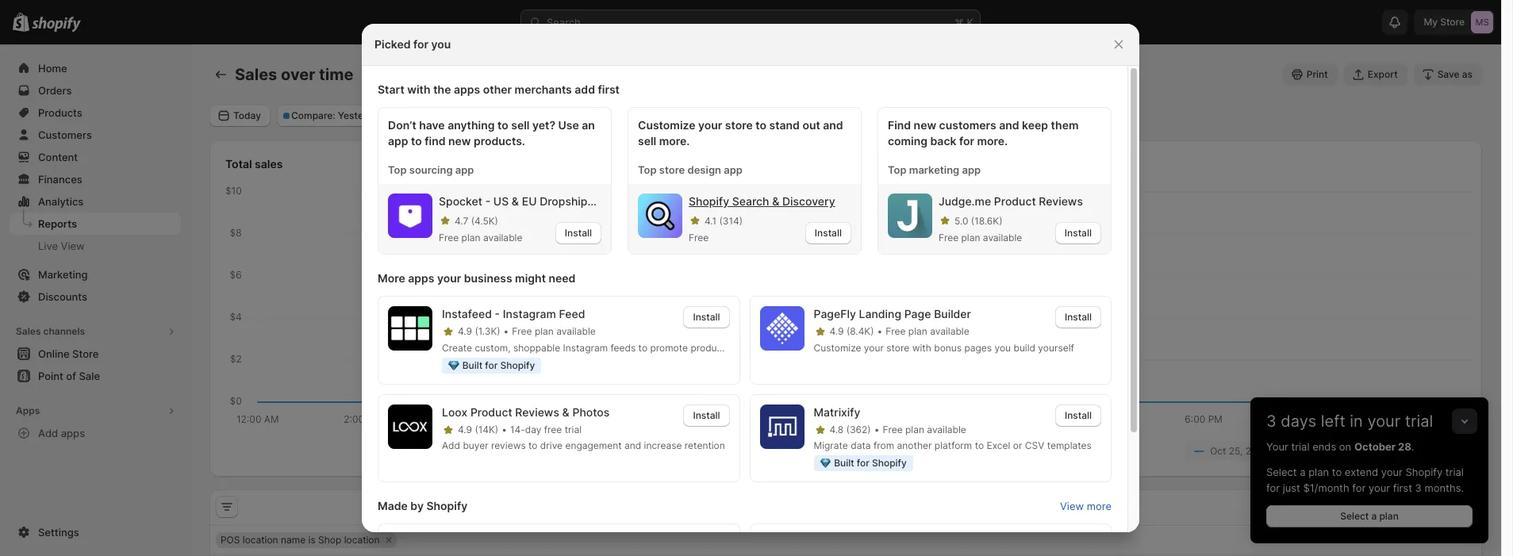 Task type: describe. For each thing, give the bounding box(es) containing it.
sell inside don't have anything to sell yet? use an app to find new products.
[[511, 118, 530, 132]]

1 vertical spatial you
[[995, 342, 1011, 354]]

find new customers and keep them coming back for more.
[[888, 118, 1079, 148]]

print
[[1307, 68, 1328, 80]]

and for add buyer reviews to drive engagement and increase retention
[[625, 440, 641, 452]]

in
[[1350, 412, 1363, 431]]

shopify down from
[[872, 457, 907, 469]]

products.
[[474, 134, 525, 148]]

spocket
[[439, 194, 482, 208]]

instafeed
[[442, 307, 492, 321]]

4.9 (1.3k)
[[458, 325, 500, 337]]

other
[[483, 83, 512, 96]]

‑ for us
[[485, 194, 491, 208]]

install button up yourself on the bottom of the page
[[1055, 306, 1102, 329]]

settings
[[38, 526, 79, 539]]

apps for more apps your business might need
[[408, 271, 434, 285]]

your down extend
[[1369, 482, 1390, 494]]

excel
[[987, 440, 1011, 452]]

2 location from the left
[[344, 534, 380, 546]]

sell inside customize your store to stand out and sell more.
[[638, 134, 657, 148]]

app up judge.me
[[962, 163, 981, 176]]

to right feeds
[[639, 342, 648, 354]]

$1/month
[[1303, 482, 1350, 494]]

made
[[378, 499, 408, 513]]

install down dropshipping on the left of the page
[[565, 227, 592, 239]]

store for customize your store with bonus pages you build yourself
[[887, 342, 910, 354]]

have
[[419, 118, 445, 132]]

(14k)
[[475, 423, 499, 435]]

picked
[[375, 37, 411, 51]]

4.9 for instafeed
[[458, 325, 472, 337]]

0 vertical spatial search
[[547, 16, 581, 29]]

customize for customize your store with bonus pages you build yourself
[[814, 342, 861, 354]]

loox product reviews & photos link
[[442, 404, 674, 420]]

top sourcing app
[[388, 163, 474, 176]]

for down extend
[[1353, 482, 1366, 494]]

more. inside customize your store to stand out and sell more.
[[659, 134, 690, 148]]

apps for add apps
[[61, 427, 85, 440]]

shopify search & discovery
[[689, 194, 835, 208]]

install button up retention on the bottom
[[684, 404, 730, 427]]

bonus
[[934, 342, 962, 354]]

(314)
[[719, 215, 743, 227]]

plan for (8.4k)
[[909, 325, 928, 337]]

build
[[1014, 342, 1036, 354]]

pagefly landing page builder link
[[814, 306, 1046, 322]]

us
[[493, 194, 509, 208]]

sourcing
[[409, 163, 453, 176]]

and inside find new customers and keep them coming back for more.
[[999, 118, 1020, 132]]

plan down select a plan to extend your shopify trial for just $1/month for your first 3 months.
[[1380, 510, 1399, 522]]

sales
[[255, 157, 283, 171]]

builder
[[934, 307, 971, 321]]

need
[[549, 271, 576, 285]]

3 inside select a plan to extend your shopify trial for just $1/month for your first 3 months.
[[1415, 482, 1422, 494]]

sales over time
[[235, 65, 353, 84]]

reports link
[[10, 213, 181, 235]]

loox product reviews & photos
[[442, 405, 610, 419]]

the
[[433, 83, 451, 96]]

1 2023 from the left
[[1246, 445, 1269, 457]]

select for select a plan
[[1341, 510, 1369, 522]]

app inside don't have anything to sell yet? use an app to find new products.
[[388, 134, 408, 148]]

free for 4.8 (362)
[[883, 423, 903, 435]]

install button down the judge.me product reviews link
[[1055, 222, 1101, 244]]

live view
[[38, 240, 85, 252]]

pos location name is shop location
[[221, 534, 380, 546]]

just
[[1283, 482, 1301, 494]]

live
[[38, 240, 58, 252]]

1 vertical spatial store
[[659, 163, 685, 176]]

print button
[[1283, 63, 1338, 86]]

live view link
[[10, 235, 181, 257]]

for left "just"
[[1267, 482, 1280, 494]]

view inside picked for you dialog
[[1060, 500, 1084, 513]]

available for instafeed ‑ instagram feed
[[557, 325, 596, 337]]

app right "design"
[[724, 163, 743, 176]]

1 oct from the left
[[1210, 445, 1226, 457]]

for down the data
[[857, 457, 870, 469]]

pagefly
[[814, 307, 856, 321]]

& for photos
[[562, 405, 570, 419]]

for down custom,
[[485, 359, 498, 371]]

to inside customize your store to stand out and sell more.
[[756, 118, 767, 132]]

install up products
[[693, 311, 720, 323]]

built for shopify image for matrixify
[[820, 459, 831, 468]]

business
[[464, 271, 512, 285]]

coming
[[888, 134, 928, 148]]

or
[[1013, 440, 1022, 452]]

export
[[1368, 68, 1398, 80]]

picked for you dialog
[[0, 24, 1502, 556]]

free plan available down 5.0 (18.6k)
[[939, 232, 1022, 244]]

(18.6k)
[[971, 215, 1003, 227]]

your inside 3 days left in your trial dropdown button
[[1368, 412, 1401, 431]]

them
[[1051, 118, 1079, 132]]

extend
[[1345, 466, 1379, 479]]

templates
[[1047, 440, 1092, 452]]

name
[[281, 534, 306, 546]]

shop
[[318, 534, 342, 546]]

select for select a plan to extend your shopify trial for just $1/month for your first 3 months.
[[1267, 466, 1297, 479]]

3 days left in your trial
[[1267, 412, 1433, 431]]

start
[[378, 83, 405, 96]]

select a plan to extend your shopify trial for just $1/month for your first 3 months.
[[1267, 466, 1464, 494]]

4.1
[[705, 215, 717, 227]]

(1.3k)
[[475, 325, 500, 337]]

analytics link
[[10, 190, 181, 213]]

yet?
[[532, 118, 556, 132]]

product for loox
[[471, 405, 512, 419]]

landing
[[859, 307, 902, 321]]

⌘
[[955, 16, 964, 29]]

oct 25, 2023
[[1210, 445, 1269, 457]]

create
[[442, 342, 472, 354]]

compared to oct 24, 2023
[[1317, 445, 1437, 457]]

by
[[411, 499, 424, 513]]

made by shopify
[[378, 499, 468, 513]]

free plan available for pagefly landing page builder
[[886, 325, 970, 337]]

day
[[525, 423, 542, 435]]

for inside find new customers and keep them coming back for more.
[[959, 134, 975, 148]]

platform
[[935, 440, 972, 452]]

free for 5.0 (18.6k)
[[939, 232, 959, 244]]

months.
[[1425, 482, 1464, 494]]

plan for (4.5k)
[[462, 232, 481, 244]]

free plan available for instafeed ‑ instagram feed
[[512, 325, 596, 337]]

free plan available for matrixify
[[883, 423, 967, 435]]

shopify right by
[[427, 499, 468, 513]]

install down discovery
[[815, 227, 842, 239]]

engagement
[[565, 440, 622, 452]]

24,
[[1397, 445, 1411, 457]]

export button
[[1344, 63, 1408, 86]]

total
[[225, 157, 252, 171]]

plan for (1.3k)
[[535, 325, 554, 337]]

plan for (18.6k)
[[961, 232, 980, 244]]

free plan available down (4.5k)
[[439, 232, 523, 244]]

trial inside dropdown button
[[1405, 412, 1433, 431]]

to inside select a plan to extend your shopify trial for just $1/month for your first 3 months.
[[1332, 466, 1342, 479]]

create custom, shoppable instagram feeds to promote products
[[442, 342, 731, 354]]

loox
[[442, 405, 468, 419]]

plan for (362)
[[906, 423, 925, 435]]

add for add buyer reviews to drive engagement and increase retention
[[442, 440, 460, 452]]

0 vertical spatial view
[[61, 240, 85, 252]]

home link
[[10, 57, 181, 79]]

1 horizontal spatial instagram
[[563, 342, 608, 354]]

install button up templates
[[1055, 404, 1102, 427]]

to left excel
[[975, 440, 984, 452]]

save
[[1438, 68, 1460, 80]]

top for customize your store to stand out and sell more.
[[638, 163, 657, 176]]

spocket ‑ us & eu dropshipping link
[[439, 194, 611, 210]]

3 days left in your trial button
[[1251, 398, 1489, 431]]

store for customize your store to stand out and sell more.
[[725, 118, 753, 132]]

to up products.
[[498, 118, 509, 132]]

install button down dropshipping on the left of the page
[[555, 222, 602, 244]]

photos
[[573, 405, 610, 419]]

matrixify
[[814, 405, 861, 419]]

select a plan
[[1341, 510, 1399, 522]]



Task type: vqa. For each thing, say whether or not it's contained in the screenshot.


Task type: locate. For each thing, give the bounding box(es) containing it.
apps down the apps button
[[61, 427, 85, 440]]

don't have anything to sell yet? use an app to find new products.
[[388, 118, 595, 148]]

plan down page in the right bottom of the page
[[909, 325, 928, 337]]

reviews down them
[[1039, 194, 1083, 208]]

0 horizontal spatial built for shopify image
[[448, 361, 459, 370]]

1 vertical spatial a
[[1372, 510, 1377, 522]]

built for shopify image for instafeed ‑ instagram feed
[[448, 361, 459, 370]]

1 more. from the left
[[659, 134, 690, 148]]

judge.me product reviews link
[[939, 194, 1101, 210]]

2 top from the left
[[638, 163, 657, 176]]

1 horizontal spatial new
[[914, 118, 937, 132]]

free plan available down pagefly landing page builder link
[[886, 325, 970, 337]]

reviews
[[1039, 194, 1083, 208], [515, 405, 559, 419]]

total sales
[[225, 157, 283, 171]]

built for shopify image
[[448, 361, 459, 370], [820, 459, 831, 468]]

new inside find new customers and keep them coming back for more.
[[914, 118, 937, 132]]

install button down discovery
[[805, 222, 851, 244]]

‑
[[485, 194, 491, 208], [495, 307, 500, 321]]

more. inside find new customers and keep them coming back for more.
[[977, 134, 1008, 148]]

built for shopify
[[462, 359, 535, 371], [834, 457, 907, 469]]

over
[[281, 65, 315, 84]]

free for 4.9 (1.3k)
[[512, 325, 532, 337]]

free plan available
[[439, 232, 523, 244], [939, 232, 1022, 244], [512, 325, 596, 337], [886, 325, 970, 337], [883, 423, 967, 435]]

0 horizontal spatial new
[[448, 134, 471, 148]]

2 horizontal spatial and
[[999, 118, 1020, 132]]

install down the judge.me product reviews link
[[1065, 227, 1092, 239]]

sales left over
[[235, 65, 277, 84]]

store left "design"
[[659, 163, 685, 176]]

1 horizontal spatial ‑
[[495, 307, 500, 321]]

reviews for judge.me product reviews
[[1039, 194, 1083, 208]]

anything
[[448, 118, 495, 132]]

to left find
[[411, 134, 422, 148]]

0 horizontal spatial built
[[462, 359, 483, 371]]

increase
[[644, 440, 682, 452]]

1 horizontal spatial built for shopify image
[[820, 459, 831, 468]]

1 horizontal spatial add
[[442, 440, 460, 452]]

marketing
[[909, 163, 960, 176]]

free for 4.7 (4.5k)
[[439, 232, 459, 244]]

1 vertical spatial select
[[1341, 510, 1369, 522]]

0 horizontal spatial sales
[[16, 325, 41, 337]]

shoppable
[[513, 342, 560, 354]]

‑ up (1.3k)
[[495, 307, 500, 321]]

1 horizontal spatial a
[[1372, 510, 1377, 522]]

built for shopify image down migrate
[[820, 459, 831, 468]]

0 horizontal spatial oct
[[1210, 445, 1226, 457]]

1 horizontal spatial store
[[725, 118, 753, 132]]

install button
[[555, 222, 602, 244], [805, 222, 851, 244], [1055, 222, 1101, 244], [684, 306, 730, 329], [1055, 306, 1102, 329], [684, 404, 730, 427], [1055, 404, 1102, 427]]

install up yourself on the bottom of the page
[[1065, 311, 1092, 323]]

1 horizontal spatial you
[[995, 342, 1011, 354]]

1 horizontal spatial reviews
[[1039, 194, 1083, 208]]

shopify image
[[32, 16, 81, 32]]

apps inside button
[[61, 427, 85, 440]]

2 2023 from the left
[[1414, 445, 1437, 457]]

app down don't
[[388, 134, 408, 148]]

shopify
[[689, 194, 729, 208], [500, 359, 535, 371], [872, 457, 907, 469], [1406, 466, 1443, 479], [427, 499, 468, 513]]

a down select a plan to extend your shopify trial for just $1/month for your first 3 months.
[[1372, 510, 1377, 522]]

top left sourcing
[[388, 163, 407, 176]]

trial
[[1405, 412, 1433, 431], [565, 423, 582, 435], [1292, 440, 1310, 453], [1446, 466, 1464, 479]]

customize inside customize your store to stand out and sell more.
[[638, 118, 696, 132]]

0 horizontal spatial sell
[[511, 118, 530, 132]]

compared
[[1317, 445, 1364, 457]]

plan up another
[[906, 423, 925, 435]]

top for find new customers and keep them coming back for more.
[[888, 163, 907, 176]]

2 horizontal spatial top
[[888, 163, 907, 176]]

4.9
[[458, 325, 472, 337], [830, 325, 844, 337], [458, 423, 472, 435]]

sales inside button
[[16, 325, 41, 337]]

trial inside picked for you dialog
[[565, 423, 582, 435]]

don't
[[388, 118, 416, 132]]

1 vertical spatial built for shopify image
[[820, 459, 831, 468]]

search up (314)
[[732, 194, 769, 208]]

drive
[[540, 440, 563, 452]]

as
[[1462, 68, 1473, 80]]

discounts
[[38, 290, 87, 303]]

0 vertical spatial you
[[431, 37, 451, 51]]

your inside customize your store to stand out and sell more.
[[698, 118, 722, 132]]

discovery
[[782, 194, 835, 208]]

0 horizontal spatial customize
[[638, 118, 696, 132]]

first
[[598, 83, 620, 96], [1393, 482, 1413, 494]]

1 horizontal spatial &
[[562, 405, 570, 419]]

store left stand
[[725, 118, 753, 132]]

3 top from the left
[[888, 163, 907, 176]]

instagram down "feed"
[[563, 342, 608, 354]]

0 vertical spatial built for shopify image
[[448, 361, 459, 370]]

2 horizontal spatial apps
[[454, 83, 480, 96]]

0 vertical spatial apps
[[454, 83, 480, 96]]

0 vertical spatial first
[[598, 83, 620, 96]]

built down create
[[462, 359, 483, 371]]

1 vertical spatial sell
[[638, 134, 657, 148]]

your up "design"
[[698, 118, 722, 132]]

trial up .
[[1405, 412, 1433, 431]]

3 up your
[[1267, 412, 1277, 431]]

first right the add
[[598, 83, 620, 96]]

oct
[[1210, 445, 1226, 457], [1378, 445, 1394, 457]]

3 inside dropdown button
[[1267, 412, 1277, 431]]

0 horizontal spatial 3
[[1267, 412, 1277, 431]]

your down 24,
[[1381, 466, 1403, 479]]

is
[[308, 534, 316, 546]]

to
[[498, 118, 509, 132], [756, 118, 767, 132], [411, 134, 422, 148], [639, 342, 648, 354], [529, 440, 538, 452], [975, 440, 984, 452], [1366, 445, 1376, 457], [1332, 466, 1342, 479]]

0 vertical spatial sell
[[511, 118, 530, 132]]

1 horizontal spatial search
[[732, 194, 769, 208]]

0 vertical spatial select
[[1267, 466, 1297, 479]]

1 vertical spatial ‑
[[495, 307, 500, 321]]

1 horizontal spatial oct
[[1378, 445, 1394, 457]]

products
[[691, 342, 731, 354]]

built for matrixify
[[834, 457, 854, 469]]

sales for sales over time
[[235, 65, 277, 84]]

more. down customers
[[977, 134, 1008, 148]]

plan up $1/month
[[1309, 466, 1329, 479]]

shopify up "4.1"
[[689, 194, 729, 208]]

1 vertical spatial product
[[471, 405, 512, 419]]

free down "4.1"
[[689, 232, 709, 244]]

more
[[378, 271, 405, 285]]

1 horizontal spatial customize
[[814, 342, 861, 354]]

a for select a plan to extend your shopify trial for just $1/month for your first 3 months.
[[1300, 466, 1306, 479]]

your up october
[[1368, 412, 1401, 431]]

customers
[[939, 118, 997, 132]]

1 horizontal spatial first
[[1393, 482, 1413, 494]]

pages
[[965, 342, 992, 354]]

reports
[[38, 217, 77, 230]]

1 horizontal spatial built
[[834, 457, 854, 469]]

feeds
[[611, 342, 636, 354]]

0 vertical spatial built
[[462, 359, 483, 371]]

0 horizontal spatial search
[[547, 16, 581, 29]]

shopify down shoppable
[[500, 359, 535, 371]]

& left the 'photos' at the left
[[562, 405, 570, 419]]

2 horizontal spatial &
[[772, 194, 780, 208]]

(362)
[[846, 423, 871, 435]]

your
[[1267, 440, 1289, 453]]

customize for customize your store to stand out and sell more.
[[638, 118, 696, 132]]

oct left 25,
[[1210, 445, 1226, 457]]

product for judge.me
[[994, 194, 1036, 208]]

2023 right 25,
[[1246, 445, 1269, 457]]

to up extend
[[1366, 445, 1376, 457]]

1 vertical spatial reviews
[[515, 405, 559, 419]]

1 vertical spatial built for shopify
[[834, 457, 907, 469]]

available for pagefly landing page builder
[[930, 325, 970, 337]]

trial up months.
[[1446, 466, 1464, 479]]

store inside customize your store to stand out and sell more.
[[725, 118, 753, 132]]

1 location from the left
[[243, 534, 278, 546]]

add left buyer
[[442, 440, 460, 452]]

2 horizontal spatial store
[[887, 342, 910, 354]]

app
[[388, 134, 408, 148], [455, 163, 474, 176], [724, 163, 743, 176], [962, 163, 981, 176]]

1 horizontal spatial 2023
[[1414, 445, 1437, 457]]

and right out in the top of the page
[[823, 118, 843, 132]]

install up retention on the bottom
[[693, 409, 720, 421]]

page
[[905, 307, 931, 321]]

customize your store with bonus pages you build yourself
[[814, 342, 1074, 354]]

0 vertical spatial instagram
[[503, 307, 556, 321]]

1 vertical spatial search
[[732, 194, 769, 208]]

instagram up shoppable
[[503, 307, 556, 321]]

1 vertical spatial apps
[[408, 271, 434, 285]]

your left "business"
[[437, 271, 461, 285]]

free down 4.7
[[439, 232, 459, 244]]

0 horizontal spatial add
[[38, 427, 58, 440]]

3 days left in your trial element
[[1251, 439, 1489, 544]]

1 horizontal spatial with
[[912, 342, 932, 354]]

0 horizontal spatial you
[[431, 37, 451, 51]]

first inside picked for you dialog
[[598, 83, 620, 96]]

more
[[1087, 500, 1112, 513]]

a for select a plan
[[1372, 510, 1377, 522]]

on
[[1339, 440, 1352, 453]]

new inside don't have anything to sell yet? use an app to find new products.
[[448, 134, 471, 148]]

free down instafeed ‑ instagram feed
[[512, 325, 532, 337]]

‑ left us
[[485, 194, 491, 208]]

1 horizontal spatial 3
[[1415, 482, 1422, 494]]

apps right the
[[454, 83, 480, 96]]

4.9 for loox
[[458, 423, 472, 435]]

store
[[725, 118, 753, 132], [659, 163, 685, 176], [887, 342, 910, 354]]

1 horizontal spatial view
[[1060, 500, 1084, 513]]

0 horizontal spatial select
[[1267, 466, 1297, 479]]

apps right more at the left of the page
[[408, 271, 434, 285]]

0 horizontal spatial &
[[512, 194, 519, 208]]

time
[[319, 65, 353, 84]]

1 vertical spatial instagram
[[563, 342, 608, 354]]

migrate
[[814, 440, 848, 452]]

trial up add buyer reviews to drive engagement and increase retention
[[565, 423, 582, 435]]

out
[[803, 118, 820, 132]]

top left "design"
[[638, 163, 657, 176]]

apps
[[454, 83, 480, 96], [408, 271, 434, 285], [61, 427, 85, 440]]

first inside select a plan to extend your shopify trial for just $1/month for your first 3 months.
[[1393, 482, 1413, 494]]

built for shopify for instafeed ‑ instagram feed
[[462, 359, 535, 371]]

new down anything
[[448, 134, 471, 148]]

you left build
[[995, 342, 1011, 354]]

trial right your
[[1292, 440, 1310, 453]]

0 vertical spatial customize
[[638, 118, 696, 132]]

a inside select a plan to extend your shopify trial for just $1/month for your first 3 months.
[[1300, 466, 1306, 479]]

and inside customize your store to stand out and sell more.
[[823, 118, 843, 132]]

select inside select a plan to extend your shopify trial for just $1/month for your first 3 months.
[[1267, 466, 1297, 479]]

0 vertical spatial ‑
[[485, 194, 491, 208]]

view right live
[[61, 240, 85, 252]]

0 horizontal spatial built for shopify
[[462, 359, 535, 371]]

1 horizontal spatial more.
[[977, 134, 1008, 148]]

plan down 4.7 (4.5k) at left
[[462, 232, 481, 244]]

0 horizontal spatial instagram
[[503, 307, 556, 321]]

add inside add apps button
[[38, 427, 58, 440]]

0 horizontal spatial ‑
[[485, 194, 491, 208]]

shopify inside select a plan to extend your shopify trial for just $1/month for your first 3 months.
[[1406, 466, 1443, 479]]

4.9 for pagefly
[[830, 325, 844, 337]]

free down pagefly landing page builder
[[886, 325, 906, 337]]

4.7 (4.5k)
[[455, 215, 498, 227]]

view more link
[[1060, 500, 1112, 513]]

2 vertical spatial store
[[887, 342, 910, 354]]

1 horizontal spatial top
[[638, 163, 657, 176]]

add for add apps
[[38, 427, 58, 440]]

trial inside select a plan to extend your shopify trial for just $1/month for your first 3 months.
[[1446, 466, 1464, 479]]

1 vertical spatial view
[[1060, 500, 1084, 513]]

shopify up months.
[[1406, 466, 1443, 479]]

instagram inside 'instafeed ‑ instagram feed' link
[[503, 307, 556, 321]]

a
[[1300, 466, 1306, 479], [1372, 510, 1377, 522]]

1 vertical spatial sales
[[16, 325, 41, 337]]

sales for sales channels
[[16, 325, 41, 337]]

add inside picked for you dialog
[[442, 440, 460, 452]]

analytics
[[38, 195, 84, 208]]

1 horizontal spatial sales
[[235, 65, 277, 84]]

4.8 (362)
[[830, 423, 871, 435]]

available for matrixify
[[927, 423, 967, 435]]

‑ for instagram
[[495, 307, 500, 321]]

sell up top store design app
[[638, 134, 657, 148]]

keep
[[1022, 118, 1048, 132]]

& for eu
[[512, 194, 519, 208]]

migrate data from another platform to excel or csv templates
[[814, 440, 1092, 452]]

design
[[688, 163, 721, 176]]

your down (8.4k)
[[864, 342, 884, 354]]

with left the
[[407, 83, 431, 96]]

0 vertical spatial sales
[[235, 65, 277, 84]]

and for customize your store to stand out and sell more.
[[823, 118, 843, 132]]

for right picked
[[413, 37, 429, 51]]

0 vertical spatial reviews
[[1039, 194, 1083, 208]]

top for don't have anything to sell yet? use an app to find new products.
[[388, 163, 407, 176]]

and
[[823, 118, 843, 132], [999, 118, 1020, 132], [625, 440, 641, 452]]

customize your store to stand out and sell more.
[[638, 118, 843, 148]]

free up from
[[883, 423, 903, 435]]

select up "just"
[[1267, 466, 1297, 479]]

built for instafeed ‑ instagram feed
[[462, 359, 483, 371]]

install
[[565, 227, 592, 239], [815, 227, 842, 239], [1065, 227, 1092, 239], [693, 311, 720, 323], [1065, 311, 1092, 323], [693, 409, 720, 421], [1065, 409, 1092, 421]]

your trial ends on october 28 .
[[1267, 440, 1415, 453]]

product up (14k)
[[471, 405, 512, 419]]

install button up products
[[684, 306, 730, 329]]

feed
[[559, 307, 585, 321]]

4.9 down pagefly
[[830, 325, 844, 337]]

0 vertical spatial with
[[407, 83, 431, 96]]

1 horizontal spatial built for shopify
[[834, 457, 907, 469]]

channels
[[43, 325, 85, 337]]

free
[[544, 423, 562, 435]]

2 oct from the left
[[1378, 445, 1394, 457]]

location right pos at the bottom left of page
[[243, 534, 278, 546]]

1 vertical spatial with
[[912, 342, 932, 354]]

search up merchants
[[547, 16, 581, 29]]

add apps button
[[10, 422, 181, 444]]

free
[[439, 232, 459, 244], [689, 232, 709, 244], [939, 232, 959, 244], [512, 325, 532, 337], [886, 325, 906, 337], [883, 423, 903, 435]]

⌘ k
[[955, 16, 974, 29]]

available down the (18.6k)
[[983, 232, 1022, 244]]

28
[[1398, 440, 1412, 453]]

2 vertical spatial apps
[[61, 427, 85, 440]]

available down (4.5k)
[[483, 232, 523, 244]]

0 horizontal spatial view
[[61, 240, 85, 252]]

available up bonus
[[930, 325, 970, 337]]

merchants
[[515, 83, 572, 96]]

0 horizontal spatial more.
[[659, 134, 690, 148]]

4.9 up buyer
[[458, 423, 472, 435]]

0 horizontal spatial reviews
[[515, 405, 559, 419]]

0 horizontal spatial with
[[407, 83, 431, 96]]

1 horizontal spatial and
[[823, 118, 843, 132]]

you
[[431, 37, 451, 51], [995, 342, 1011, 354]]

0 horizontal spatial location
[[243, 534, 278, 546]]

to up $1/month
[[1332, 466, 1342, 479]]

available down "feed"
[[557, 325, 596, 337]]

& left the eu
[[512, 194, 519, 208]]

4.9 down "instafeed"
[[458, 325, 472, 337]]

1 vertical spatial new
[[448, 134, 471, 148]]

reviews for loox product reviews & photos
[[515, 405, 559, 419]]

plan inside select a plan to extend your shopify trial for just $1/month for your first 3 months.
[[1309, 466, 1329, 479]]

built for shopify for matrixify
[[834, 457, 907, 469]]

0 vertical spatial new
[[914, 118, 937, 132]]

add apps
[[38, 427, 85, 440]]

another
[[897, 440, 932, 452]]

install up templates
[[1065, 409, 1092, 421]]

free plan available down matrixify link
[[883, 423, 967, 435]]

data
[[851, 440, 871, 452]]

yourself
[[1038, 342, 1074, 354]]

0 horizontal spatial a
[[1300, 466, 1306, 479]]

0 vertical spatial a
[[1300, 466, 1306, 479]]

to down day
[[529, 440, 538, 452]]

free for 4.9 (8.4k)
[[886, 325, 906, 337]]

search inside picked for you dialog
[[732, 194, 769, 208]]

1 horizontal spatial location
[[344, 534, 380, 546]]

0 vertical spatial store
[[725, 118, 753, 132]]

find
[[425, 134, 446, 148]]

and left keep
[[999, 118, 1020, 132]]

save as
[[1438, 68, 1473, 80]]

picked for you
[[375, 37, 451, 51]]

apps
[[16, 405, 40, 417]]

1 top from the left
[[388, 163, 407, 176]]

location
[[243, 534, 278, 546], [344, 534, 380, 546]]

oct left 24,
[[1378, 445, 1394, 457]]

select down select a plan to extend your shopify trial for just $1/month for your first 3 months.
[[1341, 510, 1369, 522]]

left
[[1321, 412, 1346, 431]]

2 more. from the left
[[977, 134, 1008, 148]]

sell left yet?
[[511, 118, 530, 132]]

0 horizontal spatial 2023
[[1246, 445, 1269, 457]]

0 horizontal spatial first
[[598, 83, 620, 96]]

app up spocket
[[455, 163, 474, 176]]

free down 5.0 in the top of the page
[[939, 232, 959, 244]]

plan down 5.0 (18.6k)
[[961, 232, 980, 244]]

1 vertical spatial first
[[1393, 482, 1413, 494]]

1 horizontal spatial apps
[[408, 271, 434, 285]]

0 vertical spatial built for shopify
[[462, 359, 535, 371]]

select inside select a plan link
[[1341, 510, 1369, 522]]

&
[[512, 194, 519, 208], [772, 194, 780, 208], [562, 405, 570, 419]]

1 vertical spatial customize
[[814, 342, 861, 354]]

to left stand
[[756, 118, 767, 132]]

1 vertical spatial 3
[[1415, 482, 1422, 494]]

find
[[888, 118, 911, 132]]

1 horizontal spatial product
[[994, 194, 1036, 208]]

0 vertical spatial product
[[994, 194, 1036, 208]]

0 horizontal spatial top
[[388, 163, 407, 176]]

0 horizontal spatial product
[[471, 405, 512, 419]]

0 horizontal spatial apps
[[61, 427, 85, 440]]



